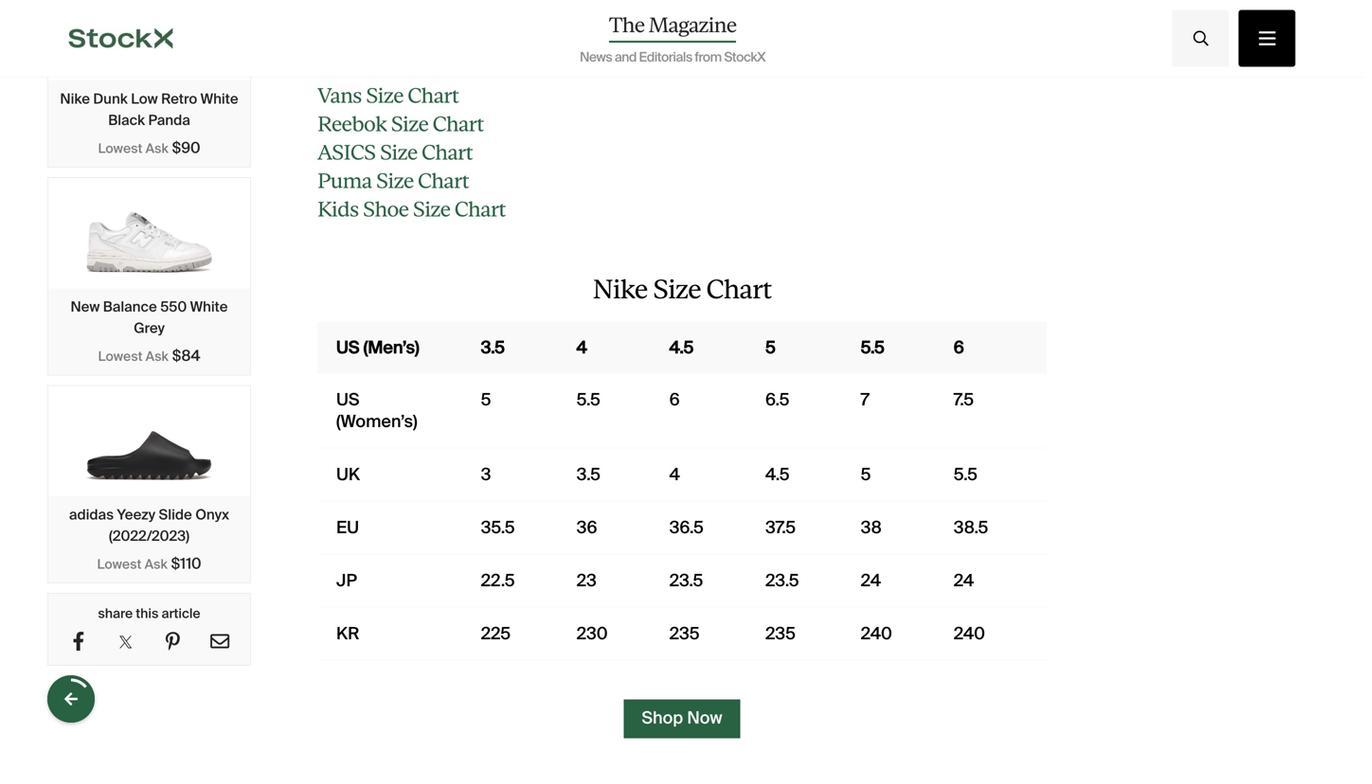 Task type: vqa. For each thing, say whether or not it's contained in the screenshot.


Task type: locate. For each thing, give the bounding box(es) containing it.
23.5
[[670, 570, 704, 592], [766, 570, 800, 592]]

row containing us (women's)
[[318, 374, 1365, 448]]

0 horizontal spatial new
[[71, 298, 100, 316]]

23
[[577, 570, 597, 592]]

$84
[[172, 346, 200, 366]]

1 horizontal spatial 4.5
[[766, 464, 790, 486]]

new inside new balance size chart vans size chart reebok size chart asics size chart puma size chart kids shoe size chart
[[318, 55, 360, 79]]

3
[[481, 464, 491, 486]]

row containing jp
[[318, 554, 1365, 607]]

balance inside new balance 550 white grey
[[103, 298, 157, 316]]

nike dunk low retro white black panda
[[60, 90, 238, 129]]

the magazine
[[609, 13, 737, 37]]

0 vertical spatial 3.5
[[481, 337, 505, 359]]

1 vertical spatial white
[[190, 298, 228, 316]]

0 vertical spatial lowest
[[98, 140, 143, 157]]

retro
[[161, 90, 197, 108]]

dunk
[[93, 90, 128, 108]]

ask inside lowest ask $84
[[146, 348, 169, 365]]

white right retro
[[201, 90, 238, 108]]

black
[[108, 111, 145, 129]]

0 horizontal spatial balance
[[103, 298, 157, 316]]

0 vertical spatial 4.5
[[670, 337, 694, 359]]

lowest inside lowest ask $90
[[98, 140, 143, 157]]

new up lowest ask $84 in the left of the page
[[71, 298, 100, 316]]

1 row from the top
[[318, 322, 1365, 374]]

2 vertical spatial lowest
[[97, 556, 142, 573]]

1 vertical spatial us
[[336, 389, 360, 411]]

lowest ask $90
[[98, 138, 200, 158]]

36.5
[[670, 517, 704, 539]]

1 vertical spatial 4.5
[[766, 464, 790, 486]]

235
[[670, 623, 700, 645], [766, 623, 796, 645]]

balance for vans
[[364, 55, 436, 79]]

1 horizontal spatial 240
[[954, 623, 986, 645]]

lowest for $90
[[98, 140, 143, 157]]

white inside nike dunk low retro white black panda
[[201, 90, 238, 108]]

lowest
[[98, 140, 143, 157], [98, 348, 143, 365], [97, 556, 142, 573]]

5 up the 6.5
[[766, 337, 776, 359]]

lowest for $110
[[97, 556, 142, 573]]

ask left $90
[[146, 140, 169, 157]]

grid
[[318, 322, 1365, 661]]

2 23.5 from the left
[[766, 570, 800, 592]]

kids shoe size chart link
[[318, 197, 506, 221]]

lowest ask $84
[[98, 346, 200, 366]]

2 vertical spatial ask
[[145, 556, 168, 573]]

0 vertical spatial nike
[[60, 90, 90, 108]]

Search for articles, series, etc. text field
[[1173, 10, 1230, 67]]

4.5 up 37.5 on the bottom of page
[[766, 464, 790, 486]]

1 horizontal spatial 235
[[766, 623, 796, 645]]

2 240 from the left
[[954, 623, 986, 645]]

1 horizontal spatial 24
[[954, 570, 974, 592]]

vans size chart link
[[318, 84, 459, 108]]

lowest down grey
[[98, 348, 143, 365]]

row
[[318, 322, 1365, 374], [318, 374, 1365, 448], [318, 448, 1365, 501], [318, 501, 1365, 554], [318, 554, 1365, 607], [318, 607, 1365, 661]]

24 down 38
[[861, 570, 881, 592]]

balance up vans size chart link
[[364, 55, 436, 79]]

ask inside lowest ask $110
[[145, 556, 168, 573]]

this
[[136, 605, 159, 623]]

4
[[577, 337, 587, 359], [670, 464, 680, 486]]

ask down (2022/2023)
[[145, 556, 168, 573]]

balance for grey
[[103, 298, 157, 316]]

1 vertical spatial 4
[[670, 464, 680, 486]]

6
[[954, 337, 965, 359], [670, 389, 680, 411]]

1 horizontal spatial 23.5
[[766, 570, 800, 592]]

0 horizontal spatial 235
[[670, 623, 700, 645]]

4.5 down "nike size chart"
[[670, 337, 694, 359]]

36
[[577, 517, 598, 539]]

1 vertical spatial 3.5
[[577, 464, 601, 486]]

row containing uk
[[318, 448, 1365, 501]]

0 horizontal spatial 3.5
[[481, 337, 505, 359]]

5 row from the top
[[318, 554, 1365, 607]]

asics
[[318, 140, 376, 165]]

0 vertical spatial new
[[318, 55, 360, 79]]

6.5
[[766, 389, 790, 411]]

asics size chart link
[[318, 140, 473, 165]]

size
[[440, 55, 478, 79], [366, 84, 403, 108], [391, 112, 428, 136], [380, 140, 417, 165], [376, 169, 414, 193], [413, 197, 450, 221], [653, 274, 701, 304]]

adidas
[[69, 506, 114, 524]]

0 horizontal spatial 4.5
[[670, 337, 694, 359]]

2 row from the top
[[318, 374, 1365, 448]]

0 vertical spatial 4
[[577, 337, 587, 359]]

38.5
[[954, 517, 989, 539]]

0 vertical spatial ask
[[146, 140, 169, 157]]

grey
[[134, 319, 165, 337]]

balance up grey
[[103, 298, 157, 316]]

2 horizontal spatial 5.5
[[954, 464, 978, 486]]

1 horizontal spatial 4
[[670, 464, 680, 486]]

lowest down "black"
[[98, 140, 143, 157]]

$110
[[171, 554, 201, 574]]

1 vertical spatial lowest
[[98, 348, 143, 365]]

ask left $84
[[146, 348, 169, 365]]

4.5
[[670, 337, 694, 359], [766, 464, 790, 486]]

lowest for $84
[[98, 348, 143, 365]]

2 24 from the left
[[954, 570, 974, 592]]

us (men's)
[[336, 337, 419, 359]]

23.5 down 37.5 on the bottom of page
[[766, 570, 800, 592]]

grid containing us (men's)
[[318, 322, 1365, 661]]

balance inside new balance size chart vans size chart reebok size chart asics size chart puma size chart kids shoe size chart
[[364, 55, 436, 79]]

(women's)
[[336, 411, 418, 433]]

0 horizontal spatial 23.5
[[670, 570, 704, 592]]

0 vertical spatial balance
[[364, 55, 436, 79]]

shoe
[[363, 197, 409, 221]]

share this article
[[98, 605, 201, 623]]

0 vertical spatial white
[[201, 90, 238, 108]]

1 vertical spatial 6
[[670, 389, 680, 411]]

2 us from the top
[[336, 389, 360, 411]]

share
[[98, 605, 133, 623]]

new
[[318, 55, 360, 79], [71, 298, 100, 316]]

24 down 38.5
[[954, 570, 974, 592]]

5.5
[[861, 337, 885, 359], [577, 389, 601, 411], [954, 464, 978, 486]]

onyx
[[195, 506, 229, 524]]

6 row from the top
[[318, 607, 1365, 661]]

white right 550
[[190, 298, 228, 316]]

23.5 down 36.5
[[670, 570, 704, 592]]

24
[[861, 570, 881, 592], [954, 570, 974, 592]]

1 horizontal spatial 5
[[766, 337, 776, 359]]

ask
[[146, 140, 169, 157], [146, 348, 169, 365], [145, 556, 168, 573]]

row containing eu
[[318, 501, 1365, 554]]

1 vertical spatial 5
[[481, 389, 491, 411]]

3 row from the top
[[318, 448, 1365, 501]]

lowest down (2022/2023)
[[97, 556, 142, 573]]

shop now link
[[624, 700, 741, 739]]

us
[[336, 337, 360, 359], [336, 389, 360, 411]]

1 24 from the left
[[861, 570, 881, 592]]

lowest inside lowest ask $84
[[98, 348, 143, 365]]

nike
[[60, 90, 90, 108], [593, 274, 648, 304]]

magazine
[[649, 13, 737, 37]]

2 horizontal spatial 5
[[861, 464, 872, 486]]

550
[[160, 298, 187, 316]]

new balance size chart vans size chart reebok size chart asics size chart puma size chart kids shoe size chart
[[318, 55, 533, 221]]

new inside new balance 550 white grey
[[71, 298, 100, 316]]

5 up 38
[[861, 464, 872, 486]]

1 horizontal spatial 5.5
[[861, 337, 885, 359]]

1 240 from the left
[[861, 623, 893, 645]]

3.5
[[481, 337, 505, 359], [577, 464, 601, 486]]

new for new balance size chart vans size chart reebok size chart asics size chart puma size chart kids shoe size chart
[[318, 55, 360, 79]]

slide
[[159, 506, 192, 524]]

ask for $110
[[145, 556, 168, 573]]

1 vertical spatial new
[[71, 298, 100, 316]]

2 vertical spatial 5.5
[[954, 464, 978, 486]]

5 up 3
[[481, 389, 491, 411]]

nike size chart
[[593, 274, 772, 304]]

240
[[861, 623, 893, 645], [954, 623, 986, 645]]

0 horizontal spatial 5
[[481, 389, 491, 411]]

new up vans
[[318, 55, 360, 79]]

0 horizontal spatial 6
[[670, 389, 680, 411]]

0 horizontal spatial 24
[[861, 570, 881, 592]]

us inside us (women's)
[[336, 389, 360, 411]]

stockx
[[724, 48, 766, 66]]

1 vertical spatial 5.5
[[577, 389, 601, 411]]

(2022/2023)
[[109, 527, 190, 545]]

1 vertical spatial balance
[[103, 298, 157, 316]]

1 horizontal spatial nike
[[593, 274, 648, 304]]

us (women's)
[[336, 389, 418, 433]]

us left '(men's)'
[[336, 337, 360, 359]]

new balance 550 white grey
[[71, 298, 228, 337]]

lowest inside lowest ask $110
[[97, 556, 142, 573]]

2 vertical spatial 5
[[861, 464, 872, 486]]

1 vertical spatial ask
[[146, 348, 169, 365]]

35.5
[[481, 517, 515, 539]]

0 vertical spatial us
[[336, 337, 360, 359]]

new balance size chart link
[[318, 55, 533, 79]]

5
[[766, 337, 776, 359], [481, 389, 491, 411], [861, 464, 872, 486]]

us down us (men's)
[[336, 389, 360, 411]]

kr
[[336, 623, 360, 645]]

white inside new balance 550 white grey
[[190, 298, 228, 316]]

jp
[[336, 570, 357, 592]]

1 horizontal spatial new
[[318, 55, 360, 79]]

1 horizontal spatial 6
[[954, 337, 965, 359]]

1 vertical spatial nike
[[593, 274, 648, 304]]

vans
[[318, 84, 362, 108]]

chart
[[482, 55, 533, 79], [408, 84, 459, 108], [433, 112, 484, 136], [422, 140, 473, 165], [418, 169, 469, 193], [455, 197, 506, 221], [707, 274, 772, 304]]

puma
[[318, 169, 372, 193]]

4 row from the top
[[318, 501, 1365, 554]]

yeezy
[[117, 506, 156, 524]]

0 horizontal spatial nike
[[60, 90, 90, 108]]

white
[[201, 90, 238, 108], [190, 298, 228, 316]]

low
[[131, 90, 158, 108]]

1 us from the top
[[336, 337, 360, 359]]

nike inside nike dunk low retro white black panda
[[60, 90, 90, 108]]

0 horizontal spatial 240
[[861, 623, 893, 645]]

0 vertical spatial 6
[[954, 337, 965, 359]]

225
[[481, 623, 511, 645]]

1 horizontal spatial balance
[[364, 55, 436, 79]]

balance
[[364, 55, 436, 79], [103, 298, 157, 316]]

ask inside lowest ask $90
[[146, 140, 169, 157]]

lowest ask $110
[[97, 554, 201, 574]]



Task type: describe. For each thing, give the bounding box(es) containing it.
and
[[615, 48, 637, 66]]

7
[[861, 389, 870, 411]]

ask for $90
[[146, 140, 169, 157]]

shop now
[[642, 707, 723, 729]]

panda
[[148, 111, 190, 129]]

row containing us (men's)
[[318, 322, 1365, 374]]

us for us (men's)
[[336, 337, 360, 359]]

news
[[580, 48, 612, 66]]

38
[[861, 517, 882, 539]]

eu
[[336, 517, 359, 539]]

0 horizontal spatial 4
[[577, 337, 587, 359]]

0 vertical spatial 5
[[766, 337, 776, 359]]

article
[[162, 605, 201, 623]]

$90
[[172, 138, 200, 158]]

reebok size chart link
[[318, 112, 484, 136]]

the
[[609, 13, 645, 37]]

from
[[695, 48, 722, 66]]

2 235 from the left
[[766, 623, 796, 645]]

reebok
[[318, 112, 387, 136]]

1 235 from the left
[[670, 623, 700, 645]]

uk
[[336, 464, 360, 486]]

puma size chart link
[[318, 169, 469, 193]]

ask for $84
[[146, 348, 169, 365]]

new for new balance 550 white grey
[[71, 298, 100, 316]]

22.5
[[481, 570, 515, 592]]

7.5
[[954, 389, 974, 411]]

adidas yeezy slide onyx (2022/2023)
[[69, 506, 229, 545]]

nike for nike size chart
[[593, 274, 648, 304]]

1 23.5 from the left
[[670, 570, 704, 592]]

now
[[687, 707, 723, 729]]

us for us (women's)
[[336, 389, 360, 411]]

1 horizontal spatial 3.5
[[577, 464, 601, 486]]

nike for nike dunk low retro white black panda
[[60, 90, 90, 108]]

row containing kr
[[318, 607, 1365, 661]]

0 horizontal spatial 5.5
[[577, 389, 601, 411]]

shop
[[642, 707, 684, 729]]

37.5
[[766, 517, 796, 539]]

kids
[[318, 197, 359, 221]]

editorials
[[639, 48, 692, 66]]

(men's)
[[364, 337, 419, 359]]

0 vertical spatial 5.5
[[861, 337, 885, 359]]

news and editorials from stockx
[[580, 48, 766, 66]]

230
[[577, 623, 608, 645]]



